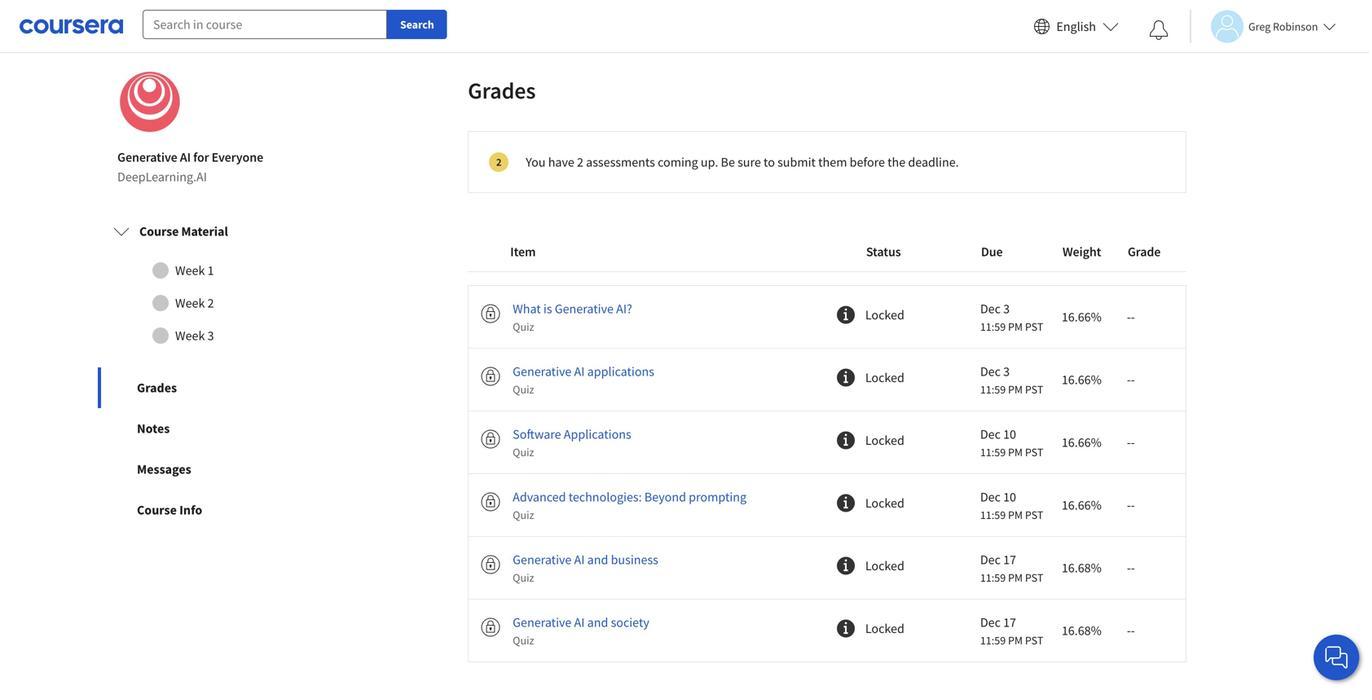 Task type: locate. For each thing, give the bounding box(es) containing it.
chat with us image
[[1324, 645, 1350, 671]]

generative down advanced
[[513, 552, 572, 568]]

1 -- from the top
[[1127, 309, 1135, 325]]

locked cell for advanced technologies: beyond prompting
[[836, 494, 938, 517]]

week for week 1
[[175, 263, 205, 279]]

pm for ai?
[[1008, 320, 1023, 334]]

generative for generative ai and business quiz
[[513, 552, 572, 568]]

is
[[544, 301, 552, 317]]

2 quiz from the top
[[513, 382, 534, 397]]

and
[[587, 552, 608, 568], [587, 615, 608, 631]]

3 locked from the top
[[865, 433, 905, 449]]

status explanation image for software applications
[[836, 431, 856, 450]]

course for course info
[[137, 502, 177, 519]]

1 vertical spatial 3
[[207, 328, 214, 344]]

dec 3 11:59 pm pst
[[980, 301, 1044, 334], [980, 364, 1044, 397]]

2 left you
[[496, 155, 502, 169]]

1 16.66% from the top
[[1062, 309, 1102, 325]]

1 status explanation image from the top
[[836, 305, 856, 325]]

11:59
[[980, 320, 1006, 334], [980, 382, 1006, 397], [980, 445, 1006, 460], [980, 508, 1006, 523], [980, 571, 1006, 585], [980, 633, 1006, 648]]

3 11:59 from the top
[[980, 445, 1006, 460]]

10 for advanced technologies: beyond prompting
[[1003, 489, 1016, 506]]

4 pm from the top
[[1008, 508, 1023, 523]]

1 row from the top
[[468, 232, 1187, 272]]

locked for what is generative ai?
[[865, 307, 905, 323]]

status
[[866, 244, 901, 260]]

1 pm from the top
[[1008, 320, 1023, 334]]

6 pst from the top
[[1025, 633, 1044, 648]]

and inside "generative ai and society quiz"
[[587, 615, 608, 631]]

quiz inside "generative ai and society quiz"
[[513, 633, 534, 648]]

3 inside week 3 "link"
[[207, 328, 214, 344]]

search button
[[387, 10, 447, 39]]

5 locked from the top
[[865, 558, 905, 574]]

1 week from the top
[[175, 263, 205, 279]]

row containing generative ai and business
[[468, 536, 1187, 599]]

locked image for what is generative ai?
[[481, 304, 501, 324]]

0 vertical spatial course
[[139, 224, 179, 240]]

6 dec from the top
[[980, 615, 1001, 631]]

generative ai applications quiz
[[513, 364, 654, 397]]

17 for society
[[1003, 615, 1016, 631]]

locked cell for what is generative ai?
[[836, 305, 938, 329]]

1 dec 3 11:59 pm pst from the top
[[980, 301, 1044, 334]]

10
[[1003, 426, 1016, 443], [1003, 489, 1016, 506]]

for
[[193, 149, 209, 166]]

ai inside the generative ai applications quiz
[[574, 364, 585, 380]]

1 locked cell from the top
[[836, 305, 938, 329]]

generative inside what is generative ai? quiz
[[555, 301, 614, 317]]

week left 1
[[175, 263, 205, 279]]

locked for generative ai and society
[[865, 621, 905, 637]]

3 pst from the top
[[1025, 445, 1044, 460]]

assignment count element
[[496, 148, 502, 177]]

5 status explanation image from the top
[[836, 619, 856, 639]]

week inside "link"
[[175, 328, 205, 344]]

locked image for software applications
[[481, 430, 501, 449]]

advanced technologies: beyond prompting cell
[[513, 488, 749, 523]]

1 16.68% from the top
[[1062, 560, 1102, 576]]

-- for quiz
[[1127, 372, 1135, 388]]

4 locked image from the top
[[481, 555, 501, 575]]

2 dec 17 11:59 pm pst from the top
[[980, 615, 1044, 648]]

6 locked from the top
[[865, 621, 905, 637]]

locked cell
[[836, 305, 938, 329], [836, 368, 938, 392], [836, 431, 938, 455], [836, 494, 938, 517], [836, 556, 938, 580], [836, 619, 938, 643]]

--
[[1127, 309, 1135, 325], [1127, 372, 1135, 388], [1127, 435, 1135, 451], [1127, 497, 1135, 514], [1127, 560, 1135, 576], [1127, 623, 1135, 639]]

help center image
[[1327, 648, 1346, 668]]

1 locked image from the top
[[481, 304, 501, 324]]

ai left for
[[180, 149, 191, 166]]

6 locked cell from the top
[[836, 619, 938, 643]]

3 status explanation image from the top
[[836, 431, 856, 450]]

row
[[468, 232, 1187, 272], [468, 285, 1187, 348], [468, 348, 1187, 411], [468, 411, 1187, 474], [468, 474, 1187, 536], [468, 536, 1187, 599], [468, 599, 1187, 663]]

16.66% for prompting
[[1062, 497, 1102, 514]]

5 pm from the top
[[1008, 571, 1023, 585]]

3
[[1003, 301, 1010, 317], [207, 328, 214, 344], [1003, 364, 1010, 380]]

16.66%
[[1062, 309, 1102, 325], [1062, 372, 1102, 388], [1062, 435, 1102, 451], [1062, 497, 1102, 514]]

beyond
[[645, 489, 686, 506]]

week down the week 2
[[175, 328, 205, 344]]

2 pm from the top
[[1008, 382, 1023, 397]]

due column header
[[981, 242, 1048, 262]]

5 pst from the top
[[1025, 571, 1044, 585]]

status explanation image
[[836, 494, 856, 513]]

software applications quiz
[[513, 426, 631, 460]]

1 vertical spatial 10
[[1003, 489, 1016, 506]]

grades
[[468, 76, 536, 105], [137, 380, 177, 396]]

quiz inside the generative ai and business quiz
[[513, 571, 534, 585]]

17
[[1003, 552, 1016, 568], [1003, 615, 1016, 631]]

applications
[[564, 426, 631, 443]]

1 quiz from the top
[[513, 320, 534, 334]]

2 dec 10 11:59 pm pst from the top
[[980, 489, 1044, 523]]

5 11:59 from the top
[[980, 571, 1006, 585]]

quiz
[[513, 320, 534, 334], [513, 382, 534, 397], [513, 445, 534, 460], [513, 508, 534, 523], [513, 571, 534, 585], [513, 633, 534, 648]]

1 17 from the top
[[1003, 552, 1016, 568]]

16.68% for generative ai and society
[[1062, 623, 1102, 639]]

-- for society
[[1127, 623, 1135, 639]]

pm for quiz
[[1008, 382, 1023, 397]]

what is generative ai? quiz
[[513, 301, 632, 334]]

16.66% for ai?
[[1062, 309, 1102, 325]]

5 locked cell from the top
[[836, 556, 938, 580]]

pm
[[1008, 320, 1023, 334], [1008, 382, 1023, 397], [1008, 445, 1023, 460], [1008, 508, 1023, 523], [1008, 571, 1023, 585], [1008, 633, 1023, 648]]

item column header
[[510, 242, 824, 262]]

course inside dropdown button
[[139, 224, 179, 240]]

ai for quiz
[[574, 364, 585, 380]]

5 row from the top
[[468, 474, 1187, 536]]

pm for business
[[1008, 571, 1023, 585]]

4 dec from the top
[[980, 489, 1001, 506]]

notes link
[[98, 409, 333, 449]]

submit
[[778, 154, 816, 171]]

6 quiz from the top
[[513, 633, 534, 648]]

1 vertical spatial 16.68%
[[1062, 623, 1102, 639]]

0 vertical spatial dec 10 11:59 pm pst
[[980, 426, 1044, 460]]

generative inside the generative ai applications quiz
[[513, 364, 572, 380]]

0 vertical spatial and
[[587, 552, 608, 568]]

2 16.68% from the top
[[1062, 623, 1102, 639]]

grades link
[[98, 368, 333, 409]]

ai left business
[[574, 552, 585, 568]]

11:59 for society
[[980, 633, 1006, 648]]

quiz down software
[[513, 445, 534, 460]]

dec 10 11:59 pm pst
[[980, 426, 1044, 460], [980, 489, 1044, 523]]

0 vertical spatial 10
[[1003, 426, 1016, 443]]

0 vertical spatial 17
[[1003, 552, 1016, 568]]

2 and from the top
[[587, 615, 608, 631]]

3 for what is generative ai?
[[1003, 301, 1010, 317]]

ai left applications at bottom left
[[574, 364, 585, 380]]

2 vertical spatial 3
[[1003, 364, 1010, 380]]

1 vertical spatial grades
[[137, 380, 177, 396]]

and left business
[[587, 552, 608, 568]]

course info
[[137, 502, 202, 519]]

be
[[721, 154, 735, 171]]

2 dec 3 11:59 pm pst from the top
[[980, 364, 1044, 397]]

generative right locked icon
[[513, 364, 572, 380]]

pst for prompting
[[1025, 508, 1044, 523]]

4 quiz from the top
[[513, 508, 534, 523]]

7 row from the top
[[468, 599, 1187, 663]]

4 locked cell from the top
[[836, 494, 938, 517]]

generative inside "generative ai and society quiz"
[[513, 615, 572, 631]]

ai inside the generative ai for everyone deeplearning.ai
[[180, 149, 191, 166]]

4 16.66% from the top
[[1062, 497, 1102, 514]]

generative for generative ai for everyone deeplearning.ai
[[117, 149, 177, 166]]

have
[[548, 154, 574, 171]]

3 locked image from the top
[[481, 492, 501, 512]]

ai inside "generative ai and society quiz"
[[574, 615, 585, 631]]

4 row from the top
[[468, 411, 1187, 474]]

4 pst from the top
[[1025, 508, 1044, 523]]

grade
[[1128, 244, 1161, 260]]

locked image
[[481, 304, 501, 324], [481, 430, 501, 449], [481, 492, 501, 512], [481, 555, 501, 575], [481, 618, 501, 638]]

0 vertical spatial 16.68%
[[1062, 560, 1102, 576]]

2 horizontal spatial 2
[[577, 154, 584, 171]]

3 dec from the top
[[980, 426, 1001, 443]]

3 locked cell from the top
[[836, 431, 938, 455]]

2 16.66% from the top
[[1062, 372, 1102, 388]]

week 1 link
[[113, 254, 317, 287]]

1 vertical spatial week
[[175, 295, 205, 312]]

generative ai and society link
[[513, 613, 649, 633]]

2 -- from the top
[[1127, 372, 1135, 388]]

ai left society
[[574, 615, 585, 631]]

2 row from the top
[[468, 285, 1187, 348]]

2 locked image from the top
[[481, 430, 501, 449]]

to
[[764, 154, 775, 171]]

5 -- from the top
[[1127, 560, 1135, 576]]

software
[[513, 426, 561, 443]]

and inside the generative ai and business quiz
[[587, 552, 608, 568]]

english
[[1057, 18, 1096, 35]]

status explanation image for what is generative ai?
[[836, 305, 856, 325]]

advanced
[[513, 489, 566, 506]]

1 vertical spatial and
[[587, 615, 608, 631]]

dec 17 11:59 pm pst for generative ai and society
[[980, 615, 1044, 648]]

course material
[[139, 224, 228, 240]]

2 pst from the top
[[1025, 382, 1044, 397]]

pst for business
[[1025, 571, 1044, 585]]

deadline.
[[908, 154, 959, 171]]

generative ai for everyone deeplearning.ai
[[117, 149, 263, 185]]

1 vertical spatial dec 3 11:59 pm pst
[[980, 364, 1044, 397]]

0 vertical spatial dec 17 11:59 pm pst
[[980, 552, 1044, 585]]

business
[[611, 552, 658, 568]]

quiz right locked icon
[[513, 382, 534, 397]]

status explanation image for generative ai applications
[[836, 368, 856, 388]]

2 10 from the top
[[1003, 489, 1016, 506]]

-
[[1127, 309, 1131, 325], [1131, 309, 1135, 325], [1127, 372, 1131, 388], [1131, 372, 1135, 388], [1127, 435, 1131, 451], [1131, 435, 1135, 451], [1127, 497, 1131, 514], [1131, 497, 1135, 514], [1127, 560, 1131, 576], [1131, 560, 1135, 576], [1127, 623, 1131, 639], [1131, 623, 1135, 639]]

-- for business
[[1127, 560, 1135, 576]]

status explanation image
[[836, 305, 856, 325], [836, 368, 856, 388], [836, 431, 856, 450], [836, 556, 856, 576], [836, 619, 856, 639]]

6 11:59 from the top
[[980, 633, 1006, 648]]

quiz down advanced
[[513, 508, 534, 523]]

5 quiz from the top
[[513, 571, 534, 585]]

quiz down the what
[[513, 320, 534, 334]]

11:59 for quiz
[[980, 382, 1006, 397]]

1 vertical spatial dec 17 11:59 pm pst
[[980, 615, 1044, 648]]

1 locked from the top
[[865, 307, 905, 323]]

generative right is on the top left
[[555, 301, 614, 317]]

6 pm from the top
[[1008, 633, 1023, 648]]

week for week 2
[[175, 295, 205, 312]]

2
[[577, 154, 584, 171], [496, 155, 502, 169], [207, 295, 214, 312]]

2 right have
[[577, 154, 584, 171]]

advanced technologies: beyond prompting link
[[513, 488, 747, 507]]

0 vertical spatial week
[[175, 263, 205, 279]]

generative inside the generative ai for everyone deeplearning.ai
[[117, 149, 177, 166]]

generative down the generative ai and business quiz on the left bottom of the page
[[513, 615, 572, 631]]

ai inside the generative ai and business quiz
[[574, 552, 585, 568]]

ai
[[180, 149, 191, 166], [574, 364, 585, 380], [574, 552, 585, 568], [574, 615, 585, 631]]

2 17 from the top
[[1003, 615, 1016, 631]]

quiz inside what is generative ai? quiz
[[513, 320, 534, 334]]

deeplearning.ai
[[117, 169, 207, 185]]

5 dec from the top
[[980, 552, 1001, 568]]

1 vertical spatial course
[[137, 502, 177, 519]]

3 row from the top
[[468, 348, 1187, 411]]

locked image for advanced technologies: beyond prompting
[[481, 492, 501, 512]]

1 dec 17 11:59 pm pst from the top
[[980, 552, 1044, 585]]

week
[[175, 263, 205, 279], [175, 295, 205, 312], [175, 328, 205, 344]]

1 11:59 from the top
[[980, 320, 1006, 334]]

0 vertical spatial dec 3 11:59 pm pst
[[980, 301, 1044, 334]]

course for course material
[[139, 224, 179, 240]]

quiz for what is generative ai?
[[513, 320, 534, 334]]

grades up assignment count element
[[468, 76, 536, 105]]

locked cell for generative ai and business
[[836, 556, 938, 580]]

4 -- from the top
[[1127, 497, 1135, 514]]

quiz down generative ai and business 'link'
[[513, 571, 534, 585]]

you have 2 assessments coming up. be sure to submit them before the deadline.
[[526, 154, 959, 171]]

0 horizontal spatial grades
[[137, 380, 177, 396]]

dec 17 11:59 pm pst
[[980, 552, 1044, 585], [980, 615, 1044, 648]]

greg robinson button
[[1190, 10, 1336, 43]]

course
[[139, 224, 179, 240], [137, 502, 177, 519]]

6 row from the top
[[468, 536, 1187, 599]]

1 vertical spatial dec 10 11:59 pm pst
[[980, 489, 1044, 523]]

4 status explanation image from the top
[[836, 556, 856, 576]]

course left info
[[137, 502, 177, 519]]

2 down 1
[[207, 295, 214, 312]]

2 11:59 from the top
[[980, 382, 1006, 397]]

1 dec 10 11:59 pm pst from the top
[[980, 426, 1044, 460]]

row containing advanced technologies: beyond prompting
[[468, 474, 1187, 536]]

2 locked from the top
[[865, 370, 905, 386]]

grades up notes
[[137, 380, 177, 396]]

2 week from the top
[[175, 295, 205, 312]]

generative ai applications cell
[[513, 362, 749, 398]]

3 week from the top
[[175, 328, 205, 344]]

4 11:59 from the top
[[980, 508, 1006, 523]]

0 vertical spatial grades
[[468, 76, 536, 105]]

1 vertical spatial 17
[[1003, 615, 1016, 631]]

generative up "deeplearning.ai"
[[117, 149, 177, 166]]

2 status explanation image from the top
[[836, 368, 856, 388]]

quiz down generative ai and society link
[[513, 633, 534, 648]]

ai for everyone
[[180, 149, 191, 166]]

3 quiz from the top
[[513, 445, 534, 460]]

2 dec from the top
[[980, 364, 1001, 380]]

generative
[[117, 149, 177, 166], [555, 301, 614, 317], [513, 364, 572, 380], [513, 552, 572, 568], [513, 615, 572, 631]]

generative ai and business link
[[513, 550, 658, 570]]

week down week 1
[[175, 295, 205, 312]]

dec
[[980, 301, 1001, 317], [980, 364, 1001, 380], [980, 426, 1001, 443], [980, 489, 1001, 506], [980, 552, 1001, 568], [980, 615, 1001, 631]]

course left material
[[139, 224, 179, 240]]

0 vertical spatial 3
[[1003, 301, 1010, 317]]

2 locked cell from the top
[[836, 368, 938, 392]]

locked image for generative ai and business
[[481, 555, 501, 575]]

1 horizontal spatial grades
[[468, 76, 536, 105]]

course info link
[[98, 490, 333, 531]]

generative inside the generative ai and business quiz
[[513, 552, 572, 568]]

locked
[[865, 307, 905, 323], [865, 370, 905, 386], [865, 433, 905, 449], [865, 495, 905, 512], [865, 558, 905, 574], [865, 621, 905, 637]]

pst
[[1025, 320, 1044, 334], [1025, 382, 1044, 397], [1025, 445, 1044, 460], [1025, 508, 1044, 523], [1025, 571, 1044, 585], [1025, 633, 1044, 648]]

up.
[[701, 154, 718, 171]]

prompting
[[689, 489, 747, 506]]

2 vertical spatial week
[[175, 328, 205, 344]]

16.68%
[[1062, 560, 1102, 576], [1062, 623, 1102, 639]]

1 pst from the top
[[1025, 320, 1044, 334]]

quiz inside advanced technologies: beyond prompting quiz
[[513, 508, 534, 523]]

4 locked from the top
[[865, 495, 905, 512]]

1 dec from the top
[[980, 301, 1001, 317]]

5 locked image from the top
[[481, 618, 501, 638]]

1 10 from the top
[[1003, 426, 1016, 443]]

status column header
[[866, 242, 939, 262]]

weight column header
[[1063, 242, 1101, 262]]

6 -- from the top
[[1127, 623, 1135, 639]]

-- for prompting
[[1127, 497, 1135, 514]]

assignments table grid
[[468, 232, 1187, 663]]

and left society
[[587, 615, 608, 631]]

1 and from the top
[[587, 552, 608, 568]]



Task type: vqa. For each thing, say whether or not it's contained in the screenshot.
Per
no



Task type: describe. For each thing, give the bounding box(es) containing it.
messages link
[[98, 449, 333, 490]]

3 pm from the top
[[1008, 445, 1023, 460]]

locked for generative ai applications
[[865, 370, 905, 386]]

pm for prompting
[[1008, 508, 1023, 523]]

generative ai and business quiz
[[513, 552, 658, 585]]

quiz for generative ai and business
[[513, 571, 534, 585]]

generative for generative ai and society quiz
[[513, 615, 572, 631]]

-- for ai?
[[1127, 309, 1135, 325]]

software applications cell
[[513, 425, 749, 461]]

pst for quiz
[[1025, 382, 1044, 397]]

locked for advanced technologies: beyond prompting
[[865, 495, 905, 512]]

pm for society
[[1008, 633, 1023, 648]]

3 for generative ai applications
[[1003, 364, 1010, 380]]

coursera image
[[20, 13, 123, 39]]

generative ai and society cell
[[513, 613, 749, 649]]

the
[[888, 154, 906, 171]]

assessments
[[586, 154, 655, 171]]

dec for ai?
[[980, 301, 1001, 317]]

generative for generative ai applications quiz
[[513, 364, 572, 380]]

material
[[181, 224, 228, 240]]

before
[[850, 154, 885, 171]]

16.68% for generative ai and business
[[1062, 560, 1102, 576]]

0 horizontal spatial 2
[[207, 295, 214, 312]]

messages
[[137, 461, 191, 478]]

dec 3 11:59 pm pst for generative ai applications
[[980, 364, 1044, 397]]

16.66% for quiz
[[1062, 372, 1102, 388]]

society
[[611, 615, 649, 631]]

technologies:
[[569, 489, 642, 506]]

generative ai and business cell
[[513, 550, 749, 586]]

week 1
[[175, 263, 214, 279]]

ai?
[[616, 301, 632, 317]]

item
[[510, 244, 536, 260]]

generative ai applications link
[[513, 362, 654, 382]]

status explanation image for generative ai and society
[[836, 619, 856, 639]]

quiz inside software applications quiz
[[513, 445, 534, 460]]

11:59 for prompting
[[980, 508, 1006, 523]]

coming
[[658, 154, 698, 171]]

locked for software applications
[[865, 433, 905, 449]]

1 horizontal spatial 2
[[496, 155, 502, 169]]

1
[[207, 263, 214, 279]]

applications
[[587, 364, 654, 380]]

pst for society
[[1025, 633, 1044, 648]]

greg robinson
[[1249, 19, 1318, 34]]

row containing what is generative ai?
[[468, 285, 1187, 348]]

17 for business
[[1003, 552, 1016, 568]]

dec 3 11:59 pm pst for what is generative ai?
[[980, 301, 1044, 334]]

what is generative ai? cell
[[513, 299, 749, 335]]

11:59 for business
[[980, 571, 1006, 585]]

what
[[513, 301, 541, 317]]

week 3 link
[[113, 320, 317, 352]]

deeplearning.ai image
[[117, 69, 183, 135]]

english button
[[1027, 0, 1126, 53]]

you
[[526, 154, 546, 171]]

locked image for generative ai and society
[[481, 618, 501, 638]]

info
[[179, 502, 202, 519]]

row containing generative ai and society
[[468, 599, 1187, 663]]

week 2
[[175, 295, 214, 312]]

everyone
[[212, 149, 263, 166]]

and for society
[[587, 615, 608, 631]]

dec 10 11:59 pm pst for software applications
[[980, 426, 1044, 460]]

dec for prompting
[[980, 489, 1001, 506]]

11:59 for ai?
[[980, 320, 1006, 334]]

robinson
[[1273, 19, 1318, 34]]

ai for business
[[574, 552, 585, 568]]

3 16.66% from the top
[[1062, 435, 1102, 451]]

greg
[[1249, 19, 1271, 34]]

dec for business
[[980, 552, 1001, 568]]

dec for society
[[980, 615, 1001, 631]]

quiz inside the generative ai applications quiz
[[513, 382, 534, 397]]

locked cell for generative ai and society
[[836, 619, 938, 643]]

what is generative ai? link
[[513, 299, 632, 319]]

quiz for generative ai and society
[[513, 633, 534, 648]]

locked cell for generative ai applications
[[836, 368, 938, 392]]

locked cell for software applications
[[836, 431, 938, 455]]

show notifications image
[[1149, 20, 1169, 40]]

week 2 link
[[113, 287, 317, 320]]

week for week 3
[[175, 328, 205, 344]]

dec 17 11:59 pm pst for generative ai and business
[[980, 552, 1044, 585]]

weight
[[1063, 244, 1101, 260]]

search
[[400, 17, 434, 32]]

them
[[818, 154, 847, 171]]

dec for quiz
[[980, 364, 1001, 380]]

week 3
[[175, 328, 214, 344]]

ai for society
[[574, 615, 585, 631]]

row containing item
[[468, 232, 1187, 272]]

dec 10 11:59 pm pst for advanced technologies: beyond prompting
[[980, 489, 1044, 523]]

course material button
[[100, 209, 330, 254]]

and for business
[[587, 552, 608, 568]]

notes
[[137, 421, 170, 437]]

sure
[[738, 154, 761, 171]]

locked image
[[481, 367, 501, 387]]

status explanation image for generative ai and business
[[836, 556, 856, 576]]

10 for software applications
[[1003, 426, 1016, 443]]

grade column header
[[1128, 242, 1161, 262]]

software applications link
[[513, 425, 631, 444]]

generative ai and society quiz
[[513, 615, 649, 648]]

row containing software applications
[[468, 411, 1187, 474]]

Search in course text field
[[143, 10, 387, 39]]

advanced technologies: beyond prompting quiz
[[513, 489, 747, 523]]

row containing generative ai applications
[[468, 348, 1187, 411]]

3 -- from the top
[[1127, 435, 1135, 451]]

pst for ai?
[[1025, 320, 1044, 334]]

locked for generative ai and business
[[865, 558, 905, 574]]

quiz for advanced technologies: beyond prompting
[[513, 508, 534, 523]]

due
[[981, 244, 1003, 260]]



